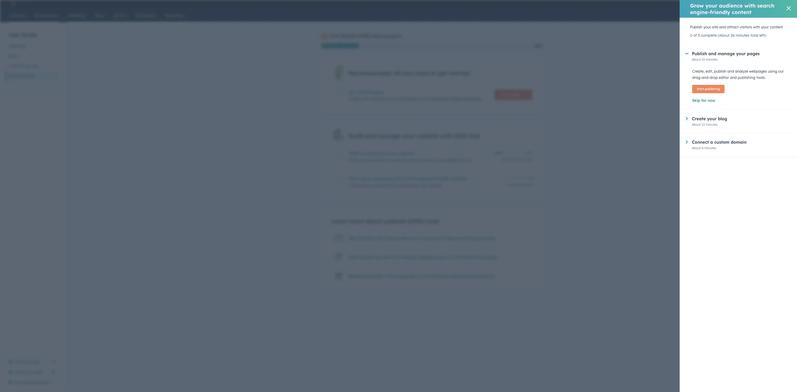 Task type: vqa. For each thing, say whether or not it's contained in the screenshot.
User on the top left
yes



Task type: describe. For each thing, give the bounding box(es) containing it.
get a hands-on intro to building website pages in this interactive demo
[[349, 255, 498, 260]]

start for start publishing
[[697, 87, 704, 91]]

website right building
[[418, 255, 433, 260]]

tyler black image
[[761, 2, 765, 7]]

with inside the take ownership of your website build and customize your site with powerful content management tools
[[400, 158, 407, 163]]

hubspot image
[[9, 1, 16, 7]]

get for get started with a quick lesson on creating a high-performing website
[[349, 236, 356, 241]]

friendly for grow your audience with search engine-friendly content publish your site and attract visitors with your content
[[434, 176, 450, 182]]

your inside the "view your plan" link
[[24, 360, 32, 365]]

user
[[8, 31, 20, 38]]

grow your audience with search engine-friendly content publish your site and attract visitors with your content
[[349, 176, 467, 188]]

with left cms
[[440, 132, 452, 140]]

recommended: all you need to get started
[[349, 70, 470, 77]]

0 vertical spatial in
[[449, 255, 453, 260]]

engine- for grow your audience with search engine-friendly content
[[690, 9, 710, 15]]

customer
[[8, 64, 25, 69]]

publishing inside create, edit, publish and analyze webpages using our drag-and-drop editor and publishing tools.
[[738, 75, 756, 80]]

your inside the "grow your audience with search engine-friendly content"
[[706, 2, 718, 9]]

start overview demo link
[[5, 378, 58, 389]]

set up the basics button
[[349, 90, 490, 95]]

publish and manage your pages about 10 minutes
[[692, 51, 760, 62]]

complete
[[701, 33, 717, 38]]

calling icon image
[[710, 2, 715, 7]]

skip for now
[[692, 98, 715, 103]]

edit,
[[706, 69, 713, 74]]

1 horizontal spatial tools
[[426, 218, 440, 225]]

0 vertical spatial website
[[340, 33, 357, 39]]

minutes inside create your blog about 10 minutes
[[706, 123, 718, 127]]

cms
[[454, 132, 467, 140]]

view your plan link
[[5, 357, 58, 368]]

plan
[[33, 360, 40, 365]]

0 horizontal spatial on
[[376, 255, 381, 260]]

grow for grow your audience with search engine-friendly content
[[690, 2, 704, 9]]

publish inside 'grow your audience with search engine-friendly content publish your site and attract visitors with your content'
[[349, 183, 361, 188]]

(about
[[718, 33, 730, 38]]

marketing
[[8, 44, 26, 49]]

website inside the take ownership of your website build and customize your site with powerful content management tools
[[399, 151, 415, 156]]

connect
[[692, 140, 709, 145]]

management
[[439, 158, 462, 163]]

for
[[702, 98, 707, 103]]

build inside the take ownership of your website build and customize your site with powerful content management tools
[[349, 158, 357, 163]]

progress
[[383, 33, 401, 39]]

start publishing link
[[692, 85, 725, 93]]

teammates,
[[398, 97, 419, 102]]

15
[[511, 158, 514, 162]]

guide
[[22, 31, 37, 38]]

grow for grow your audience with search engine-friendly content publish your site and attract visitors with your content
[[349, 176, 360, 182]]

get for get a hands-on intro to building website pages in this interactive demo
[[349, 255, 356, 260]]

our
[[778, 69, 784, 74]]

total
[[751, 33, 759, 38]]

1 vertical spatial publishing
[[705, 87, 720, 91]]

your website (cms) tools progress progress bar
[[321, 43, 359, 49]]

website (cms)
[[8, 74, 33, 79]]

up
[[357, 90, 362, 95]]

website up quick
[[384, 218, 406, 225]]

create,
[[692, 69, 705, 74]]

1 vertical spatial started
[[357, 236, 372, 241]]

0%
[[528, 177, 532, 181]]

search for grow your audience with search engine-friendly content
[[757, 2, 775, 9]]

engine- for grow your audience with search engine-friendly content publish your site and attract visitors with your content
[[418, 176, 434, 182]]

of inside grow your audience with search engine-friendly content dialog
[[694, 33, 697, 38]]

upgrade
[[688, 3, 703, 7]]

publish for your
[[690, 25, 703, 29]]

start tasks
[[501, 93, 520, 97]]

1 horizontal spatial on
[[415, 236, 420, 241]]

left
[[528, 158, 532, 162]]

find
[[386, 274, 395, 279]]

left)
[[760, 33, 766, 38]]

quick
[[388, 236, 399, 241]]

and inside 'grow your audience with search engine-friendly content publish your site and attract visitors with your content'
[[378, 183, 385, 188]]

your inside create your blog about 10 minutes
[[707, 116, 717, 122]]

take ownership of your website build and customize your site with powerful content management tools
[[349, 151, 471, 163]]

0 vertical spatial demo
[[486, 255, 498, 260]]

hubspot link
[[6, 1, 20, 7]]

close image
[[787, 6, 791, 10]]

6
[[702, 146, 704, 150]]

need
[[415, 70, 429, 77]]

visitors inside 'grow your audience with search engine-friendly content publish your site and attract visitors with your content'
[[398, 183, 411, 188]]

grow your audience with search engine-friendly content dialog
[[680, 0, 797, 393]]

help?
[[373, 274, 385, 279]]

solutions
[[450, 274, 469, 279]]

0 horizontal spatial to
[[394, 255, 398, 260]]

ownership
[[360, 151, 381, 156]]

upgrade image
[[683, 2, 687, 7]]

sales
[[8, 54, 17, 59]]

publish your site and attract visitors with your content
[[690, 25, 783, 29]]

0 horizontal spatial 26
[[516, 183, 520, 187]]

Search HubSpot search field
[[724, 11, 788, 20]]

marketplaces button
[[718, 0, 729, 8]]

creating
[[421, 236, 439, 241]]

basics
[[371, 90, 384, 95]]

skip for now button
[[692, 98, 785, 104]]

hubspot inside 'set up the basics import your contacts, invite teammates, and understand hubspot properties'
[[448, 97, 463, 102]]

and inside publish and manage your pages about 10 minutes
[[709, 51, 717, 56]]

help image
[[732, 2, 737, 7]]

your inside invite your team button
[[26, 371, 33, 375]]

some
[[361, 274, 372, 279]]

site inside the take ownership of your website build and customize your site with powerful content management tools
[[393, 158, 399, 163]]

26 inside grow your audience with search engine-friendly content dialog
[[731, 33, 735, 38]]

set
[[349, 90, 356, 95]]

website (cms) button
[[5, 71, 58, 81]]

search image
[[786, 14, 790, 17]]

webpages
[[749, 69, 767, 74]]

intro
[[382, 255, 392, 260]]

1 build from the top
[[349, 132, 363, 140]]

custom
[[714, 140, 730, 145]]

about inside create your blog about 10 minutes
[[692, 123, 701, 127]]

grow your audience with search engine-friendly content button
[[349, 176, 490, 182]]

properties
[[464, 97, 482, 102]]

customer service
[[8, 64, 39, 69]]

need
[[349, 274, 360, 279]]

and inside the take ownership of your website build and customize your site with powerful content management tools
[[358, 158, 365, 163]]

customize
[[366, 158, 383, 163]]

editor
[[719, 75, 729, 80]]

take ownership of your website button
[[349, 151, 490, 156]]

33%
[[527, 151, 532, 155]]

minutes inside publish and manage your pages about 10 minutes
[[706, 58, 718, 62]]

a left high-
[[440, 236, 443, 241]]

create
[[692, 116, 706, 122]]

website inside button
[[8, 74, 22, 79]]

pomatoes
[[767, 2, 783, 6]]

search for grow your audience with search engine-friendly content publish your site and attract visitors with your content
[[402, 176, 416, 182]]

1 horizontal spatial started
[[449, 70, 470, 77]]

minutes inside the connect a custom domain about 6 minutes
[[705, 146, 716, 150]]

need some help? find a partner in the hubspot solutions directory
[[349, 274, 490, 279]]

hub
[[468, 132, 480, 140]]

minutes right 15
[[515, 158, 527, 162]]

about
[[366, 218, 383, 225]]

1 horizontal spatial (cms)
[[358, 33, 370, 39]]

1 vertical spatial the
[[423, 274, 429, 279]]

grow your audience with search engine-friendly content
[[690, 2, 775, 15]]

link opens in a new window image inside the "view your plan" link
[[52, 361, 55, 364]]

with down the take ownership of your website build and customize your site with powerful content management tools
[[392, 176, 401, 182]]

start tasks button
[[494, 90, 532, 100]]

analyze
[[735, 69, 748, 74]]

overview
[[24, 381, 40, 386]]

your
[[330, 33, 339, 39]]

0
[[690, 33, 693, 38]]



Task type: locate. For each thing, give the bounding box(es) containing it.
in right partner
[[417, 274, 421, 279]]

1 horizontal spatial publishing
[[738, 75, 756, 80]]

0 vertical spatial tools
[[372, 33, 382, 39]]

with up "total"
[[753, 25, 760, 29]]

search button
[[784, 11, 793, 20]]

18%
[[534, 43, 543, 49]]

0 vertical spatial 26
[[731, 33, 735, 38]]

a left quick
[[384, 236, 387, 241]]

start down the "invite"
[[15, 381, 23, 386]]

manage inside publish and manage your pages about 10 minutes
[[718, 51, 735, 56]]

create, edit, publish and analyze webpages using our drag-and-drop editor and publishing tools.
[[692, 69, 784, 80]]

0 vertical spatial caret image
[[685, 53, 689, 55]]

manage down 0 of 3 complete (about 26 minutes total left)
[[718, 51, 735, 56]]

understand
[[427, 97, 447, 102]]

engine- down powerful
[[418, 176, 434, 182]]

0 horizontal spatial publishing
[[705, 87, 720, 91]]

minutes right 6
[[705, 146, 716, 150]]

1 vertical spatial grow
[[349, 176, 360, 182]]

start for start overview demo
[[15, 381, 23, 386]]

hubspot
[[448, 97, 463, 102], [431, 274, 449, 279]]

publish for and
[[692, 51, 707, 56]]

10 inside publish and manage your pages about 10 minutes
[[702, 58, 705, 62]]

of left 3
[[694, 33, 697, 38]]

in
[[449, 255, 453, 260], [417, 274, 421, 279]]

start
[[697, 87, 704, 91], [501, 93, 510, 97], [15, 381, 23, 386]]

about 26 minutes
[[507, 183, 532, 187]]

hubspot left solutions
[[431, 274, 449, 279]]

of up customize
[[383, 151, 387, 156]]

and-
[[702, 75, 710, 80]]

hubspot left properties
[[448, 97, 463, 102]]

1 horizontal spatial audience
[[719, 2, 743, 9]]

of inside the take ownership of your website build and customize your site with powerful content management tools
[[383, 151, 387, 156]]

manage for build
[[377, 132, 401, 140]]

view your plan
[[15, 360, 40, 365]]

marketplaces image
[[721, 2, 726, 7]]

grow down take
[[349, 176, 360, 182]]

0 vertical spatial to
[[431, 70, 436, 77]]

26 right (about
[[731, 33, 735, 38]]

1 vertical spatial hubspot
[[431, 274, 449, 279]]

engine- inside the "grow your audience with search engine-friendly content"
[[690, 9, 710, 15]]

0 vertical spatial get
[[349, 236, 356, 241]]

1 horizontal spatial friendly
[[710, 9, 730, 15]]

pages left this
[[435, 255, 447, 260]]

1 vertical spatial friendly
[[434, 176, 450, 182]]

start left tasks
[[501, 93, 510, 97]]

the right up
[[363, 90, 370, 95]]

1 horizontal spatial of
[[694, 33, 697, 38]]

build down take
[[349, 158, 357, 163]]

build and manage your website with cms hub
[[349, 132, 480, 140]]

website up powerful
[[399, 151, 415, 156]]

your
[[706, 2, 718, 9], [704, 25, 711, 29], [761, 25, 769, 29], [736, 51, 746, 56], [362, 97, 370, 102], [707, 116, 717, 122], [402, 132, 415, 140], [388, 151, 398, 156], [384, 158, 392, 163], [361, 176, 371, 182], [362, 183, 370, 188], [420, 183, 428, 188], [24, 360, 32, 365], [26, 371, 33, 375]]

1 vertical spatial demo
[[41, 381, 51, 386]]

friendly down the "marketplaces" icon
[[710, 9, 730, 15]]

content inside the "grow your audience with search engine-friendly content"
[[732, 9, 752, 15]]

pages down "total"
[[747, 51, 760, 56]]

link opens in a new window image
[[52, 360, 55, 366]]

1 vertical spatial publish
[[692, 51, 707, 56]]

on
[[415, 236, 420, 241], [376, 255, 381, 260]]

publish
[[714, 69, 727, 74]]

settings image
[[741, 2, 746, 7]]

start inside button
[[501, 93, 510, 97]]

caret image
[[685, 53, 689, 55], [686, 117, 688, 120]]

a left custom
[[710, 140, 713, 145]]

with down grow your audience with search engine-friendly content button
[[412, 183, 419, 188]]

0 horizontal spatial in
[[417, 274, 421, 279]]

1 horizontal spatial attract
[[727, 25, 739, 29]]

0 horizontal spatial start
[[15, 381, 23, 386]]

about inside the connect a custom domain about 6 minutes
[[692, 146, 701, 150]]

10 up create,
[[702, 58, 705, 62]]

in left this
[[449, 255, 453, 260]]

partner
[[400, 274, 416, 279]]

0 vertical spatial friendly
[[710, 9, 730, 15]]

publishing down analyze
[[738, 75, 756, 80]]

0 vertical spatial build
[[349, 132, 363, 140]]

and inside 'set up the basics import your contacts, invite teammates, and understand hubspot properties'
[[420, 97, 426, 102]]

0 horizontal spatial of
[[383, 151, 387, 156]]

view
[[15, 360, 23, 365]]

0 horizontal spatial website
[[8, 74, 22, 79]]

publish inside publish and manage your pages about 10 minutes
[[692, 51, 707, 56]]

hands-
[[361, 255, 376, 260]]

your inside publish and manage your pages about 10 minutes
[[736, 51, 746, 56]]

start for start tasks
[[501, 93, 510, 97]]

demo right interactive
[[486, 255, 498, 260]]

get started with a quick lesson on creating a high-performing website link
[[349, 236, 496, 241]]

0 of 3 complete (about 26 minutes total left)
[[690, 33, 766, 38]]

with up search hubspot search box on the right top
[[745, 2, 756, 9]]

tools left progress
[[372, 33, 382, 39]]

recommended:
[[349, 70, 392, 77]]

contacts,
[[371, 97, 387, 102]]

10 inside create your blog about 10 minutes
[[702, 123, 705, 127]]

site left powerful
[[393, 158, 399, 163]]

1 vertical spatial in
[[417, 274, 421, 279]]

0 horizontal spatial started
[[357, 236, 372, 241]]

skip
[[692, 98, 700, 103]]

create your blog about 10 minutes
[[692, 116, 727, 127]]

user guide views element
[[5, 22, 58, 81]]

website
[[417, 132, 439, 140], [399, 151, 415, 156], [384, 218, 406, 225], [480, 236, 496, 241], [418, 255, 433, 260]]

audience for grow your audience with search engine-friendly content
[[719, 2, 743, 9]]

1 horizontal spatial pages
[[747, 51, 760, 56]]

0 vertical spatial publish
[[690, 25, 703, 29]]

site up complete
[[712, 25, 718, 29]]

0 vertical spatial 10
[[702, 58, 705, 62]]

0 horizontal spatial visitors
[[398, 183, 411, 188]]

grow right 'upgrade' image
[[690, 2, 704, 9]]

publishing down drop
[[705, 87, 720, 91]]

attract inside grow your audience with search engine-friendly content dialog
[[727, 25, 739, 29]]

2 horizontal spatial start
[[697, 87, 704, 91]]

calling icon button
[[708, 1, 717, 8]]

sales button
[[5, 51, 58, 61]]

with inside the "grow your audience with search engine-friendly content"
[[745, 2, 756, 9]]

0 vertical spatial site
[[712, 25, 718, 29]]

1 vertical spatial on
[[376, 255, 381, 260]]

attract
[[727, 25, 739, 29], [386, 183, 397, 188]]

2 vertical spatial start
[[15, 381, 23, 386]]

link opens in a new window image
[[491, 274, 495, 281], [491, 275, 495, 279], [52, 361, 55, 364]]

get a hands-on intro to building website pages in this interactive demo link
[[349, 255, 498, 260]]

about left 15
[[501, 158, 510, 162]]

drop
[[710, 75, 718, 80]]

invite
[[388, 97, 397, 102]]

notifications button
[[748, 0, 757, 8]]

0 vertical spatial attract
[[727, 25, 739, 29]]

connect a custom domain about 6 minutes
[[692, 140, 747, 150]]

with left powerful
[[400, 158, 407, 163]]

manage up ownership
[[377, 132, 401, 140]]

1 vertical spatial search
[[402, 176, 416, 182]]

search inside the "grow your audience with search engine-friendly content"
[[757, 2, 775, 9]]

customer service button
[[5, 61, 58, 71]]

(cms)
[[358, 33, 370, 39], [23, 74, 33, 79], [408, 218, 424, 225]]

minutes up custom
[[706, 123, 718, 127]]

friendly for grow your audience with search engine-friendly content
[[710, 9, 730, 15]]

take
[[349, 151, 359, 156]]

team
[[34, 371, 43, 375]]

to right intro
[[394, 255, 398, 260]]

website up your website (cms) tools progress progress bar
[[340, 33, 357, 39]]

publish
[[690, 25, 703, 29], [692, 51, 707, 56], [349, 183, 361, 188]]

content down management
[[451, 176, 467, 182]]

1 vertical spatial 10
[[702, 123, 705, 127]]

2 vertical spatial tools
[[426, 218, 440, 225]]

content down pomatoes at the right top
[[770, 25, 783, 29]]

0 vertical spatial grow
[[690, 2, 704, 9]]

26 down about 15 minutes left
[[516, 183, 520, 187]]

demo down team
[[41, 381, 51, 386]]

0 vertical spatial hubspot
[[448, 97, 463, 102]]

visitors inside grow your audience with search engine-friendly content dialog
[[740, 25, 752, 29]]

2 vertical spatial site
[[371, 183, 377, 188]]

grow inside the "grow your audience with search engine-friendly content"
[[690, 2, 704, 9]]

a inside the connect a custom domain about 6 minutes
[[710, 140, 713, 145]]

audience for grow your audience with search engine-friendly content publish your site and attract visitors with your content
[[372, 176, 391, 182]]

0 vertical spatial manage
[[718, 51, 735, 56]]

1 horizontal spatial grow
[[690, 2, 704, 9]]

content down "settings" icon
[[732, 9, 752, 15]]

minutes down 0%
[[521, 183, 532, 187]]

tools
[[372, 33, 382, 39], [463, 158, 471, 163], [426, 218, 440, 225]]

start inside grow your audience with search engine-friendly content dialog
[[697, 87, 704, 91]]

0 horizontal spatial demo
[[41, 381, 51, 386]]

a
[[710, 140, 713, 145], [384, 236, 387, 241], [440, 236, 443, 241], [357, 255, 360, 260], [396, 274, 399, 279]]

friendly inside 'grow your audience with search engine-friendly content publish your site and attract visitors with your content'
[[434, 176, 450, 182]]

import
[[349, 97, 361, 102]]

1 horizontal spatial demo
[[486, 255, 498, 260]]

minutes up edit,
[[706, 58, 718, 62]]

0 horizontal spatial search
[[402, 176, 416, 182]]

started down more
[[357, 236, 372, 241]]

grow
[[690, 2, 704, 9], [349, 176, 360, 182]]

0 horizontal spatial engine-
[[418, 176, 434, 182]]

site inside grow your audience with search engine-friendly content dialog
[[712, 25, 718, 29]]

1 horizontal spatial the
[[423, 274, 429, 279]]

manage for publish
[[718, 51, 735, 56]]

building
[[399, 255, 416, 260]]

attract inside 'grow your audience with search engine-friendly content publish your site and attract visitors with your content'
[[386, 183, 397, 188]]

site down customize
[[371, 183, 377, 188]]

0 vertical spatial search
[[757, 2, 775, 9]]

start overview demo
[[15, 381, 51, 386]]

1 10 from the top
[[702, 58, 705, 62]]

about down the create
[[692, 123, 701, 127]]

26
[[731, 33, 735, 38], [516, 183, 520, 187]]

2 get from the top
[[349, 255, 356, 260]]

tools right management
[[463, 158, 471, 163]]

0 horizontal spatial friendly
[[434, 176, 450, 182]]

website up take ownership of your website button on the top of page
[[417, 132, 439, 140]]

tools inside the take ownership of your website build and customize your site with powerful content management tools
[[463, 158, 471, 163]]

about inside publish and manage your pages about 10 minutes
[[692, 58, 701, 62]]

hubspot inside need some help? find a partner in the hubspot solutions directory link
[[431, 274, 449, 279]]

10 down the create
[[702, 123, 705, 127]]

of
[[694, 33, 697, 38], [383, 151, 387, 156]]

1 vertical spatial get
[[349, 255, 356, 260]]

caret image for publish
[[685, 53, 689, 55]]

1 horizontal spatial in
[[449, 255, 453, 260]]

this
[[454, 255, 461, 260]]

0 horizontal spatial tools
[[372, 33, 382, 39]]

2 build from the top
[[349, 158, 357, 163]]

1 vertical spatial manage
[[377, 132, 401, 140]]

1 vertical spatial website
[[8, 74, 22, 79]]

the inside 'set up the basics import your contacts, invite teammates, and understand hubspot properties'
[[363, 90, 370, 95]]

start down drag-
[[697, 87, 704, 91]]

lesson
[[401, 236, 414, 241]]

1 horizontal spatial search
[[757, 2, 775, 9]]

0 vertical spatial the
[[363, 90, 370, 95]]

about left 6
[[692, 146, 701, 150]]

high-
[[444, 236, 455, 241]]

1 horizontal spatial website
[[340, 33, 357, 39]]

search right notifications icon
[[757, 2, 775, 9]]

0 vertical spatial pages
[[747, 51, 760, 56]]

audience inside the "grow your audience with search engine-friendly content"
[[719, 2, 743, 9]]

marketing button
[[5, 41, 58, 51]]

grow inside 'grow your audience with search engine-friendly content publish your site and attract visitors with your content'
[[349, 176, 360, 182]]

10
[[702, 58, 705, 62], [702, 123, 705, 127]]

search inside 'grow your audience with search engine-friendly content publish your site and attract visitors with your content'
[[402, 176, 416, 182]]

website right performing
[[480, 236, 496, 241]]

0 vertical spatial started
[[449, 70, 470, 77]]

tools.
[[757, 75, 766, 80]]

visitors
[[740, 25, 752, 29], [398, 183, 411, 188]]

3
[[698, 33, 700, 38]]

content down take ownership of your website button on the top of page
[[424, 158, 438, 163]]

on right 'lesson'
[[415, 236, 420, 241]]

engine- inside 'grow your audience with search engine-friendly content publish your site and attract visitors with your content'
[[418, 176, 434, 182]]

[object object] complete progress bar
[[493, 153, 504, 154]]

your inside 'set up the basics import your contacts, invite teammates, and understand hubspot properties'
[[362, 97, 370, 102]]

about up create,
[[692, 58, 701, 62]]

get down more
[[349, 236, 356, 241]]

a right find
[[396, 274, 399, 279]]

1 horizontal spatial start
[[501, 93, 510, 97]]

0 horizontal spatial attract
[[386, 183, 397, 188]]

all
[[394, 70, 401, 77]]

content inside the take ownership of your website build and customize your site with powerful content management tools
[[424, 158, 438, 163]]

start publishing
[[697, 87, 720, 91]]

site inside 'grow your audience with search engine-friendly content publish your site and attract visitors with your content'
[[371, 183, 377, 188]]

caret image
[[686, 141, 688, 144]]

0 vertical spatial engine-
[[690, 9, 710, 15]]

2 horizontal spatial site
[[712, 25, 718, 29]]

visitors down grow your audience with search engine-friendly content button
[[398, 183, 411, 188]]

0 horizontal spatial manage
[[377, 132, 401, 140]]

menu
[[679, 0, 791, 8]]

minutes down publish your site and attract visitors with your content
[[736, 33, 750, 38]]

get left hands-
[[349, 255, 356, 260]]

audience
[[719, 2, 743, 9], [372, 176, 391, 182]]

0 vertical spatial publishing
[[738, 75, 756, 80]]

friendly inside the "grow your audience with search engine-friendly content"
[[710, 9, 730, 15]]

learn more about website (cms) tools
[[332, 218, 440, 225]]

powerful
[[408, 158, 423, 163]]

0 horizontal spatial (cms)
[[23, 74, 33, 79]]

set up the basics import your contacts, invite teammates, and understand hubspot properties
[[349, 90, 482, 102]]

tools up creating
[[426, 218, 440, 225]]

website down customer
[[8, 74, 22, 79]]

1 horizontal spatial manage
[[718, 51, 735, 56]]

2 vertical spatial (cms)
[[408, 218, 424, 225]]

0 vertical spatial on
[[415, 236, 420, 241]]

2 10 from the top
[[702, 123, 705, 127]]

tasks
[[511, 93, 520, 97]]

2 vertical spatial publish
[[349, 183, 361, 188]]

to left get
[[431, 70, 436, 77]]

0 vertical spatial audience
[[719, 2, 743, 9]]

1 vertical spatial attract
[[386, 183, 397, 188]]

content down grow your audience with search engine-friendly content button
[[429, 183, 442, 188]]

0 horizontal spatial pages
[[435, 255, 447, 260]]

(cms) inside button
[[23, 74, 33, 79]]

invite
[[15, 371, 25, 375]]

0 horizontal spatial site
[[371, 183, 377, 188]]

audience inside 'grow your audience with search engine-friendly content publish your site and attract visitors with your content'
[[372, 176, 391, 182]]

1 vertical spatial 26
[[516, 183, 520, 187]]

interactive
[[463, 255, 485, 260]]

menu item
[[707, 0, 708, 8]]

and
[[719, 25, 726, 29], [709, 51, 717, 56], [728, 69, 734, 74], [730, 75, 737, 80], [420, 97, 426, 102], [365, 132, 376, 140], [358, 158, 365, 163], [378, 183, 385, 188]]

0 vertical spatial of
[[694, 33, 697, 38]]

the right partner
[[423, 274, 429, 279]]

on left intro
[[376, 255, 381, 260]]

1 vertical spatial audience
[[372, 176, 391, 182]]

engine- down upgrade
[[690, 9, 710, 15]]

0 vertical spatial start
[[697, 87, 704, 91]]

need some help? find a partner in the hubspot solutions directory link
[[349, 274, 496, 281]]

to
[[431, 70, 436, 77], [394, 255, 398, 260]]

1 horizontal spatial visitors
[[740, 25, 752, 29]]

1 vertical spatial caret image
[[686, 117, 688, 120]]

friendly down management
[[434, 176, 450, 182]]

0 horizontal spatial grow
[[349, 176, 360, 182]]

1 vertical spatial build
[[349, 158, 357, 163]]

build up take
[[349, 132, 363, 140]]

1 horizontal spatial to
[[431, 70, 436, 77]]

drag-
[[692, 75, 702, 80]]

notifications image
[[750, 2, 755, 7]]

demo
[[486, 255, 498, 260], [41, 381, 51, 386]]

search down powerful
[[402, 176, 416, 182]]

pages inside publish and manage your pages about 10 minutes
[[747, 51, 760, 56]]

website
[[340, 33, 357, 39], [8, 74, 22, 79]]

1 horizontal spatial site
[[393, 158, 399, 163]]

a left hands-
[[357, 255, 360, 260]]

1 vertical spatial of
[[383, 151, 387, 156]]

1 vertical spatial to
[[394, 255, 398, 260]]

0 vertical spatial (cms)
[[358, 33, 370, 39]]

you
[[403, 70, 413, 77]]

menu containing pomatoes
[[679, 0, 791, 8]]

1 vertical spatial pages
[[435, 255, 447, 260]]

visitors up "total"
[[740, 25, 752, 29]]

invite your team button
[[5, 368, 58, 378]]

with left quick
[[374, 236, 383, 241]]

caret image for create
[[686, 117, 688, 120]]

1 get from the top
[[349, 236, 356, 241]]

1 horizontal spatial engine-
[[690, 9, 710, 15]]

2 horizontal spatial (cms)
[[408, 218, 424, 225]]

started right get
[[449, 70, 470, 77]]

about down 15
[[507, 183, 516, 187]]

directory
[[471, 274, 490, 279]]

build
[[349, 132, 363, 140], [349, 158, 357, 163]]



